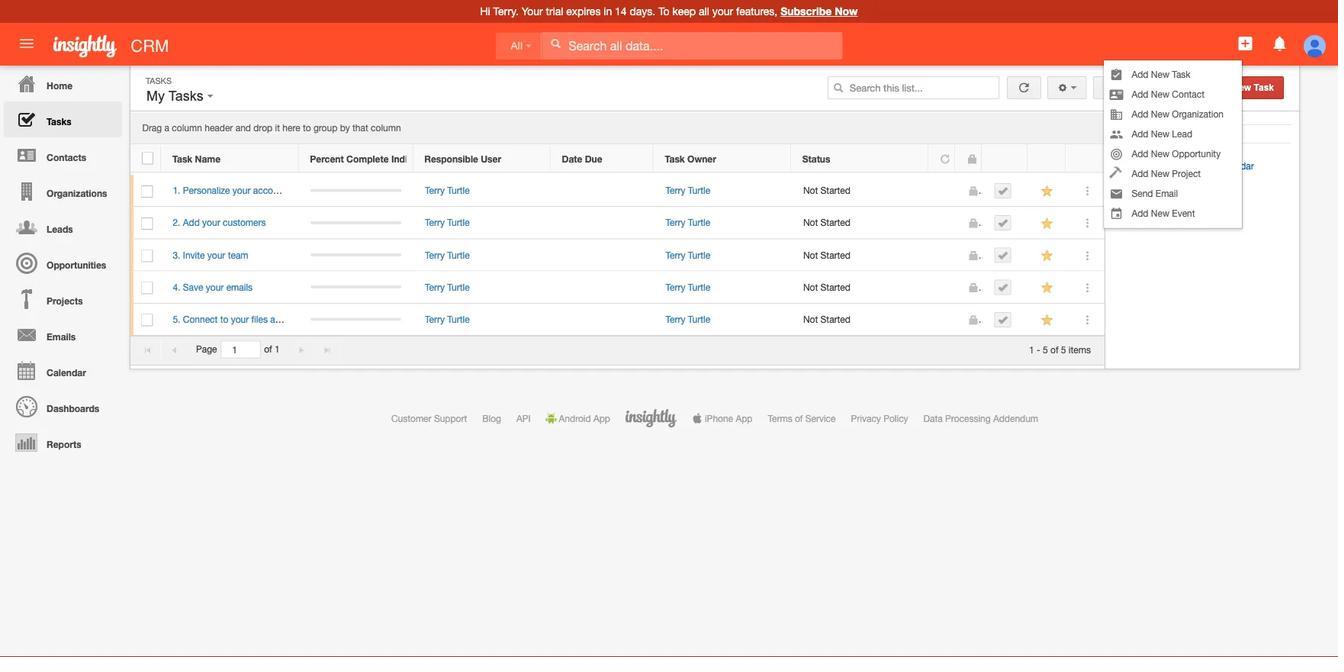 Task type: describe. For each thing, give the bounding box(es) containing it.
Search all data.... text field
[[542, 32, 843, 59]]

mark this task complete image for 5. connect to your files and apps
[[998, 314, 1008, 325]]

private task image
[[968, 218, 979, 229]]

contacts
[[47, 152, 86, 163]]

task left name
[[172, 153, 192, 164]]

1 horizontal spatial of
[[795, 413, 803, 424]]

contacts link
[[4, 137, 122, 173]]

cog image
[[1058, 82, 1069, 93]]

organization
[[1172, 109, 1224, 119]]

not for 3. invite your team
[[804, 249, 818, 260]]

add for add new lead
[[1132, 129, 1149, 139]]

email
[[1156, 188, 1178, 199]]

5. connect to your files and apps link
[[173, 314, 316, 325]]

emails link
[[4, 317, 122, 353]]

1 1 from the left
[[275, 344, 280, 355]]

dashboards
[[47, 403, 99, 414]]

export tasks link
[[1115, 203, 1181, 214]]

2 horizontal spatial of
[[1051, 344, 1059, 355]]

drop
[[254, 123, 273, 133]]

subscribe now link
[[781, 5, 858, 18]]

new for project
[[1151, 168, 1170, 179]]

tasks for my tasks
[[168, 88, 204, 104]]

status
[[803, 153, 831, 164]]

Search this list... text field
[[828, 76, 1000, 99]]

show sidebar image
[[1187, 82, 1198, 93]]

new for opportunity
[[1151, 148, 1170, 159]]

refresh list image
[[1017, 82, 1032, 93]]

percent
[[310, 153, 344, 164]]

projects
[[47, 295, 83, 306]]

crm
[[131, 36, 169, 55]]

0 horizontal spatial export
[[1128, 203, 1155, 214]]

android
[[559, 413, 591, 424]]

api link
[[517, 413, 531, 424]]

14
[[615, 5, 627, 18]]

api
[[517, 413, 531, 424]]

mark this task complete image for 4. save your emails
[[998, 282, 1008, 293]]

started for 4. save your emails
[[821, 282, 851, 292]]

blog link
[[482, 413, 501, 424]]

3 press ctrl + space to group column header from the left
[[1066, 144, 1104, 173]]

send
[[1132, 188, 1153, 199]]

started for 5. connect to your files and apps
[[821, 314, 851, 325]]

expires
[[566, 5, 601, 18]]

tasks for add tasks to google calendar
[[1148, 160, 1171, 171]]

recycle bin link
[[1115, 120, 1195, 132]]

dashboards link
[[4, 388, 122, 424]]

import tasks link
[[1115, 182, 1181, 192]]

your left files
[[231, 314, 249, 325]]

add new project
[[1132, 168, 1201, 179]]

not started cell for 3. invite your team
[[792, 239, 929, 271]]

1 column from the left
[[172, 123, 202, 133]]

not started for 4. save your emails
[[804, 282, 851, 292]]

opportunities link
[[4, 245, 122, 281]]

calendar link
[[4, 353, 122, 388]]

private task image for 5. connect to your files and apps
[[968, 315, 979, 325]]

repeating task image
[[940, 154, 951, 164]]

not started cell for 5. connect to your files and apps
[[792, 304, 929, 336]]

tasks link
[[4, 101, 122, 137]]

not started for 1. personalize your account
[[804, 185, 851, 196]]

import for import / export
[[1115, 138, 1148, 148]]

tasks for export tasks
[[1158, 203, 1181, 214]]

not started for 3. invite your team
[[804, 249, 851, 260]]

add new event
[[1132, 208, 1195, 219]]

your for emails
[[206, 282, 224, 292]]

all
[[511, 40, 523, 52]]

lead
[[1172, 129, 1193, 139]]

import for import tasks
[[1128, 182, 1155, 192]]

not started cell for 4. save your emails
[[792, 271, 929, 304]]

export tasks
[[1126, 203, 1181, 214]]

drag a column header and drop it here to group by that column
[[142, 123, 401, 133]]

terms of service link
[[768, 413, 836, 424]]

all
[[699, 5, 710, 18]]

-
[[1037, 344, 1041, 355]]

date due
[[562, 153, 603, 164]]

4.
[[173, 282, 180, 292]]

complete
[[346, 153, 389, 164]]

trial
[[546, 5, 563, 18]]

add new task
[[1132, 69, 1191, 80]]

4. save your emails link
[[173, 282, 260, 292]]

home link
[[4, 66, 122, 101]]

tasks up my at the left
[[146, 76, 172, 85]]

0 vertical spatial calendar
[[1217, 160, 1254, 171]]

row containing 2. add your customers
[[130, 207, 1105, 239]]

organizations
[[47, 188, 107, 198]]

account
[[253, 185, 286, 196]]

customer
[[391, 413, 432, 424]]

add new lead
[[1132, 129, 1193, 139]]

terms
[[768, 413, 793, 424]]

add for add new project
[[1132, 168, 1149, 179]]

items
[[1069, 344, 1091, 355]]

days.
[[630, 5, 656, 18]]

connect
[[183, 314, 218, 325]]

notifications image
[[1271, 34, 1289, 53]]

subscribe
[[781, 5, 832, 18]]

add new opportunity link
[[1105, 144, 1242, 164]]

add new contact
[[1132, 89, 1205, 100]]

following image for 5. connect to your files and apps
[[1040, 313, 1055, 327]]

add tasks to google calendar link
[[1115, 160, 1254, 171]]

add new task link
[[1105, 64, 1242, 84]]

calendar inside calendar "link"
[[47, 367, 86, 378]]

0 vertical spatial to
[[303, 123, 311, 133]]

1. personalize your account
[[173, 185, 286, 196]]

data processing addendum
[[924, 413, 1039, 424]]

in
[[604, 5, 612, 18]]

following image for 3. invite your team
[[1040, 248, 1055, 263]]

import / export
[[1115, 138, 1190, 148]]

app for iphone app
[[736, 413, 753, 424]]

data processing addendum link
[[924, 413, 1039, 424]]

add for add new event
[[1132, 208, 1149, 219]]

row containing 3. invite your team
[[130, 239, 1105, 271]]

your
[[522, 5, 543, 18]]

a
[[164, 123, 169, 133]]

terry.
[[493, 5, 519, 18]]

not for 1. personalize your account
[[804, 185, 818, 196]]

task name
[[172, 153, 221, 164]]

private task image for 4. save your emails
[[968, 282, 979, 293]]

add new opportunity
[[1132, 148, 1221, 159]]

following image for 4. save your emails
[[1040, 281, 1055, 295]]

invite
[[183, 249, 205, 260]]

task inside 'link'
[[1254, 82, 1274, 93]]

1 press ctrl + space to group column header from the left
[[982, 144, 1028, 173]]

your right all
[[713, 5, 733, 18]]

date
[[562, 153, 583, 164]]

opportunity
[[1172, 148, 1221, 159]]

my
[[147, 88, 165, 104]]

0 vertical spatial to
[[659, 5, 670, 18]]

that
[[353, 123, 368, 133]]



Task type: locate. For each thing, give the bounding box(es) containing it.
customer support link
[[391, 413, 467, 424]]

row group
[[130, 175, 1105, 336]]

1 5 from the left
[[1043, 344, 1048, 355]]

mark this task complete image for 3. invite your team
[[998, 250, 1008, 261]]

0 vertical spatial mark this task complete image
[[998, 218, 1008, 228]]

started for 2. add your customers
[[821, 217, 851, 228]]

5 right "-"
[[1043, 344, 1048, 355]]

not for 2. add your customers
[[804, 217, 818, 228]]

name
[[195, 153, 221, 164]]

1 horizontal spatial app
[[736, 413, 753, 424]]

mark this task complete image
[[998, 185, 1008, 196], [998, 282, 1008, 293], [998, 314, 1008, 325]]

not started for 5. connect to your files and apps
[[804, 314, 851, 325]]

reports
[[47, 439, 81, 449]]

mark this task complete image for 1. personalize your account
[[998, 185, 1008, 196]]

opportunities
[[47, 259, 106, 270]]

3 mark this task complete image from the top
[[998, 314, 1008, 325]]

drag
[[142, 123, 162, 133]]

app right android
[[594, 413, 610, 424]]

1 horizontal spatial column
[[371, 123, 401, 133]]

emails
[[226, 282, 253, 292]]

5.
[[173, 314, 180, 325]]

4 not started cell from the top
[[792, 271, 929, 304]]

new for contact
[[1151, 89, 1170, 100]]

leads link
[[4, 209, 122, 245]]

my tasks button
[[143, 85, 217, 108]]

following image for 2. add your customers
[[1040, 216, 1055, 231]]

recycle bin
[[1130, 120, 1187, 130]]

0 vertical spatial and
[[236, 123, 251, 133]]

new for event
[[1151, 208, 1170, 219]]

page
[[196, 344, 217, 355]]

2 following image from the top
[[1040, 313, 1055, 327]]

new for lead
[[1151, 129, 1170, 139]]

1 vertical spatial to
[[220, 314, 228, 325]]

2 press ctrl + space to group column header from the left
[[1028, 144, 1066, 173]]

tasks down email
[[1158, 203, 1181, 214]]

1 vertical spatial calendar
[[47, 367, 86, 378]]

6 row from the top
[[130, 304, 1105, 336]]

started for 3. invite your team
[[821, 249, 851, 260]]

0 horizontal spatial calendar
[[47, 367, 86, 378]]

column
[[172, 123, 202, 133], [371, 123, 401, 133]]

cell
[[299, 175, 413, 207], [551, 175, 654, 207], [929, 175, 956, 207], [983, 175, 1029, 207], [299, 207, 413, 239], [551, 207, 654, 239], [929, 207, 956, 239], [983, 207, 1029, 239], [299, 239, 413, 271], [551, 239, 654, 271], [929, 239, 956, 271], [983, 239, 1029, 271], [299, 271, 413, 304], [551, 271, 654, 304], [929, 271, 956, 304], [983, 271, 1029, 304], [299, 304, 413, 336], [551, 304, 654, 336], [929, 304, 956, 336], [983, 304, 1029, 336]]

and
[[236, 123, 251, 133], [270, 314, 286, 325]]

1 vertical spatial and
[[270, 314, 286, 325]]

2 mark this task complete image from the top
[[998, 282, 1008, 293]]

reports link
[[4, 424, 122, 460]]

service
[[806, 413, 836, 424]]

row
[[130, 144, 1104, 173], [130, 175, 1105, 207], [130, 207, 1105, 239], [130, 239, 1105, 271], [130, 271, 1105, 304], [130, 304, 1105, 336]]

1 horizontal spatial and
[[270, 314, 286, 325]]

group
[[314, 123, 338, 133]]

event
[[1172, 208, 1195, 219]]

new task
[[1233, 82, 1274, 93]]

of
[[264, 344, 272, 355], [1051, 344, 1059, 355], [795, 413, 803, 424]]

apps
[[288, 314, 309, 325]]

task down 'notifications' image
[[1254, 82, 1274, 93]]

0 vertical spatial following image
[[1040, 248, 1055, 263]]

google
[[1185, 160, 1215, 171]]

display: grid image
[[1103, 82, 1118, 93]]

following image
[[1040, 184, 1055, 198], [1040, 216, 1055, 231], [1040, 281, 1055, 295]]

add new event link
[[1105, 203, 1242, 223]]

and right files
[[270, 314, 286, 325]]

owner
[[688, 153, 716, 164]]

not for 4. save your emails
[[804, 282, 818, 292]]

features,
[[736, 5, 778, 18]]

to right connect
[[220, 314, 228, 325]]

add new lead link
[[1105, 124, 1242, 144]]

to right the here
[[303, 123, 311, 133]]

of right terms on the right of page
[[795, 413, 803, 424]]

home
[[47, 80, 73, 91]]

5 row from the top
[[130, 271, 1105, 304]]

2 mark this task complete image from the top
[[998, 250, 1008, 261]]

new inside 'link'
[[1233, 82, 1252, 93]]

contact
[[1172, 89, 1205, 100]]

policy
[[884, 413, 909, 424]]

5 not from the top
[[804, 314, 818, 325]]

1 - 5 of 5 items
[[1030, 344, 1091, 355]]

5 not started from the top
[[804, 314, 851, 325]]

3 following image from the top
[[1040, 281, 1055, 295]]

row containing 4. save your emails
[[130, 271, 1105, 304]]

terry turtle link
[[425, 185, 470, 196], [666, 185, 711, 196], [425, 217, 470, 228], [666, 217, 711, 228], [425, 249, 470, 260], [666, 249, 711, 260], [425, 282, 470, 292], [666, 282, 711, 292], [425, 314, 470, 325], [666, 314, 711, 325]]

import left /
[[1115, 138, 1148, 148]]

export up add new opportunity
[[1156, 138, 1190, 148]]

not started cell
[[792, 175, 929, 207], [792, 207, 929, 239], [792, 239, 929, 271], [792, 271, 929, 304], [792, 304, 929, 336]]

1 horizontal spatial to
[[303, 123, 311, 133]]

not started cell for 2. add your customers
[[792, 207, 929, 239]]

tasks
[[146, 76, 172, 85], [168, 88, 204, 104], [47, 116, 72, 127], [1148, 160, 1171, 171], [1158, 182, 1181, 192], [1158, 203, 1181, 214]]

navigation
[[0, 66, 122, 460]]

to down add new opportunity
[[1173, 160, 1183, 171]]

1 vertical spatial mark this task complete image
[[998, 250, 1008, 261]]

your left team
[[207, 249, 225, 260]]

column right a
[[172, 123, 202, 133]]

0 vertical spatial mark this task complete image
[[998, 185, 1008, 196]]

personalize
[[183, 185, 230, 196]]

privacy policy
[[851, 413, 909, 424]]

2 not started from the top
[[804, 217, 851, 228]]

0 horizontal spatial app
[[594, 413, 610, 424]]

press ctrl + space to group column header left /
[[1066, 144, 1104, 173]]

to left keep
[[659, 5, 670, 18]]

following image for 1. personalize your account
[[1040, 184, 1055, 198]]

2. add your customers link
[[173, 217, 274, 228]]

your up 3. invite your team
[[202, 217, 220, 228]]

1 following image from the top
[[1040, 184, 1055, 198]]

1 right 1 field on the left bottom of page
[[275, 344, 280, 355]]

1 vertical spatial to
[[1173, 160, 1183, 171]]

4 started from the top
[[821, 282, 851, 292]]

emails
[[47, 331, 76, 342]]

2 vertical spatial mark this task complete image
[[998, 314, 1008, 325]]

task left owner
[[665, 153, 685, 164]]

0 vertical spatial import
[[1115, 138, 1148, 148]]

it
[[275, 123, 280, 133]]

1 mark this task complete image from the top
[[998, 185, 1008, 196]]

row group containing 1. personalize your account
[[130, 175, 1105, 336]]

1 horizontal spatial export
[[1156, 138, 1190, 148]]

row containing task name
[[130, 144, 1104, 173]]

add for add new organization
[[1132, 109, 1149, 119]]

5 left items
[[1061, 344, 1067, 355]]

new for task
[[1151, 69, 1170, 80]]

indicator
[[391, 153, 430, 164]]

export down send
[[1128, 203, 1155, 214]]

0 vertical spatial export
[[1156, 138, 1190, 148]]

my tasks
[[147, 88, 207, 104]]

0 horizontal spatial to
[[659, 5, 670, 18]]

private task image for 1. personalize your account
[[968, 186, 979, 197]]

task up show sidebar icon
[[1172, 69, 1191, 80]]

1 horizontal spatial calendar
[[1217, 160, 1254, 171]]

your left account
[[233, 185, 251, 196]]

add for add new opportunity
[[1132, 148, 1149, 159]]

row containing 5. connect to your files and apps
[[130, 304, 1105, 336]]

search image
[[833, 82, 844, 93]]

2 5 from the left
[[1061, 344, 1067, 355]]

1 vertical spatial mark this task complete image
[[998, 282, 1008, 293]]

to
[[659, 5, 670, 18], [1173, 160, 1183, 171]]

4 not from the top
[[804, 282, 818, 292]]

calendar up dashboards link
[[47, 367, 86, 378]]

0 horizontal spatial to
[[220, 314, 228, 325]]

2 app from the left
[[736, 413, 753, 424]]

send email link
[[1105, 183, 1242, 203]]

3. invite your team
[[173, 249, 248, 260]]

project
[[1172, 168, 1201, 179]]

to
[[303, 123, 311, 133], [220, 314, 228, 325]]

0 horizontal spatial 5
[[1043, 344, 1048, 355]]

add for add tasks to google calendar
[[1128, 160, 1145, 171]]

tasks inside button
[[168, 88, 204, 104]]

following image
[[1040, 248, 1055, 263], [1040, 313, 1055, 327]]

1 app from the left
[[594, 413, 610, 424]]

private task image for 3. invite your team
[[968, 250, 979, 261]]

add new organization link
[[1105, 104, 1242, 124]]

white image
[[550, 38, 561, 49]]

not started cell for 1. personalize your account
[[792, 175, 929, 207]]

2. add your customers
[[173, 217, 266, 228]]

your right save
[[206, 282, 224, 292]]

3 not started from the top
[[804, 249, 851, 260]]

started for 1. personalize your account
[[821, 185, 851, 196]]

your for account
[[233, 185, 251, 196]]

tasks down add new project
[[1158, 182, 1181, 192]]

bin
[[1172, 120, 1187, 130]]

1 vertical spatial following image
[[1040, 216, 1055, 231]]

percent complete indicator responsible user
[[310, 153, 501, 164]]

1 left "-"
[[1030, 344, 1035, 355]]

add for add new task
[[1132, 69, 1149, 80]]

1 horizontal spatial to
[[1173, 160, 1183, 171]]

send email
[[1132, 188, 1178, 199]]

new
[[1151, 69, 1170, 80], [1233, 82, 1252, 93], [1151, 89, 1170, 100], [1151, 109, 1170, 119], [1151, 129, 1170, 139], [1151, 148, 1170, 159], [1151, 168, 1170, 179], [1151, 208, 1170, 219]]

3 started from the top
[[821, 249, 851, 260]]

2 not from the top
[[804, 217, 818, 228]]

add
[[1132, 69, 1149, 80], [1132, 89, 1149, 100], [1132, 109, 1149, 119], [1132, 129, 1149, 139], [1132, 148, 1149, 159], [1128, 160, 1145, 171], [1132, 168, 1149, 179], [1132, 208, 1149, 219], [183, 217, 200, 228]]

None checkbox
[[142, 152, 153, 164], [142, 185, 153, 198], [142, 250, 153, 262], [142, 282, 153, 294], [142, 152, 153, 164], [142, 185, 153, 198], [142, 250, 153, 262], [142, 282, 153, 294]]

2 not started cell from the top
[[792, 207, 929, 239]]

mark this task complete image
[[998, 218, 1008, 228], [998, 250, 1008, 261]]

1 vertical spatial export
[[1128, 203, 1155, 214]]

header
[[205, 123, 233, 133]]

hi terry. your trial expires in 14 days. to keep all your features, subscribe now
[[480, 5, 858, 18]]

column right that
[[371, 123, 401, 133]]

app for android app
[[594, 413, 610, 424]]

projects link
[[4, 281, 122, 317]]

1. personalize your account link
[[173, 185, 294, 196]]

0 horizontal spatial 1
[[275, 344, 280, 355]]

tasks down add new opportunity
[[1148, 160, 1171, 171]]

responsible
[[424, 153, 478, 164]]

terms of service
[[768, 413, 836, 424]]

not started
[[804, 185, 851, 196], [804, 217, 851, 228], [804, 249, 851, 260], [804, 282, 851, 292], [804, 314, 851, 325]]

1 vertical spatial import
[[1128, 182, 1155, 192]]

0 horizontal spatial and
[[236, 123, 251, 133]]

new for organization
[[1151, 109, 1170, 119]]

1 not from the top
[[804, 185, 818, 196]]

2 column from the left
[[371, 123, 401, 133]]

2 1 from the left
[[1030, 344, 1035, 355]]

/
[[1151, 138, 1154, 148]]

add inside row group
[[183, 217, 200, 228]]

tasks for import tasks
[[1158, 182, 1181, 192]]

data
[[924, 413, 943, 424]]

calendar right google at the right of page
[[1217, 160, 1254, 171]]

app right iphone
[[736, 413, 753, 424]]

your for team
[[207, 249, 225, 260]]

3 not started cell from the top
[[792, 239, 929, 271]]

1 following image from the top
[[1040, 248, 1055, 263]]

0 horizontal spatial of
[[264, 344, 272, 355]]

1 started from the top
[[821, 185, 851, 196]]

not for 5. connect to your files and apps
[[804, 314, 818, 325]]

1 row from the top
[[130, 144, 1104, 173]]

1 horizontal spatial 1
[[1030, 344, 1035, 355]]

add for add new contact
[[1132, 89, 1149, 100]]

1 not started from the top
[[804, 185, 851, 196]]

turtle
[[447, 185, 470, 196], [688, 185, 711, 196], [447, 217, 470, 228], [688, 217, 711, 228], [447, 249, 470, 260], [688, 249, 711, 260], [447, 282, 470, 292], [688, 282, 711, 292], [447, 314, 470, 325], [688, 314, 711, 325]]

import
[[1115, 138, 1148, 148], [1128, 182, 1155, 192]]

of right "-"
[[1051, 344, 1059, 355]]

navigation containing home
[[0, 66, 122, 460]]

recycle
[[1130, 120, 1170, 130]]

of right 1 field on the left bottom of page
[[264, 344, 272, 355]]

press ctrl + space to group column header right the repeating task icon
[[982, 144, 1028, 173]]

2 started from the top
[[821, 217, 851, 228]]

1 not started cell from the top
[[792, 175, 929, 207]]

privacy policy link
[[851, 413, 909, 424]]

android app
[[559, 413, 610, 424]]

your for customers
[[202, 217, 220, 228]]

3 row from the top
[[130, 207, 1105, 239]]

privacy
[[851, 413, 881, 424]]

None checkbox
[[142, 218, 153, 230], [142, 314, 153, 326], [142, 218, 153, 230], [142, 314, 153, 326]]

and left drop
[[236, 123, 251, 133]]

iphone
[[705, 413, 733, 424]]

blog
[[482, 413, 501, 424]]

4 row from the top
[[130, 239, 1105, 271]]

tasks right my at the left
[[168, 88, 204, 104]]

1 vertical spatial following image
[[1040, 313, 1055, 327]]

support
[[434, 413, 467, 424]]

import up export tasks link
[[1128, 182, 1155, 192]]

row containing 1. personalize your account
[[130, 175, 1105, 207]]

add new contact link
[[1105, 84, 1242, 104]]

1 horizontal spatial 5
[[1061, 344, 1067, 355]]

private task image
[[967, 154, 978, 164], [968, 186, 979, 197], [968, 250, 979, 261], [968, 282, 979, 293], [968, 315, 979, 325]]

add new project link
[[1105, 164, 1242, 183]]

started
[[821, 185, 851, 196], [821, 217, 851, 228], [821, 249, 851, 260], [821, 282, 851, 292], [821, 314, 851, 325]]

press ctrl + space to group column header down cog image on the right
[[1028, 144, 1066, 173]]

2 vertical spatial following image
[[1040, 281, 1055, 295]]

addendum
[[994, 413, 1039, 424]]

4 not started from the top
[[804, 282, 851, 292]]

all link
[[496, 32, 542, 60]]

now
[[835, 5, 858, 18]]

5 not started cell from the top
[[792, 304, 929, 336]]

1 field
[[222, 341, 260, 358]]

add tasks to google calendar
[[1126, 160, 1254, 171]]

2 following image from the top
[[1040, 216, 1055, 231]]

1 mark this task complete image from the top
[[998, 218, 1008, 228]]

0 horizontal spatial column
[[172, 123, 202, 133]]

android app link
[[546, 413, 610, 424]]

5 started from the top
[[821, 314, 851, 325]]

tasks up contacts link
[[47, 116, 72, 127]]

press ctrl + space to group column header
[[982, 144, 1028, 173], [1028, 144, 1066, 173], [1066, 144, 1104, 173]]

0 vertical spatial following image
[[1040, 184, 1055, 198]]

3 not from the top
[[804, 249, 818, 260]]

2 row from the top
[[130, 175, 1105, 207]]

mark this task complete image for 2. add your customers
[[998, 218, 1008, 228]]

terry
[[425, 185, 445, 196], [666, 185, 686, 196], [425, 217, 445, 228], [666, 217, 686, 228], [425, 249, 445, 260], [666, 249, 686, 260], [425, 282, 445, 292], [666, 282, 686, 292], [425, 314, 445, 325], [666, 314, 686, 325]]

not started for 2. add your customers
[[804, 217, 851, 228]]



Task type: vqa. For each thing, say whether or not it's contained in the screenshot.
the top Mark This Task Complete image
yes



